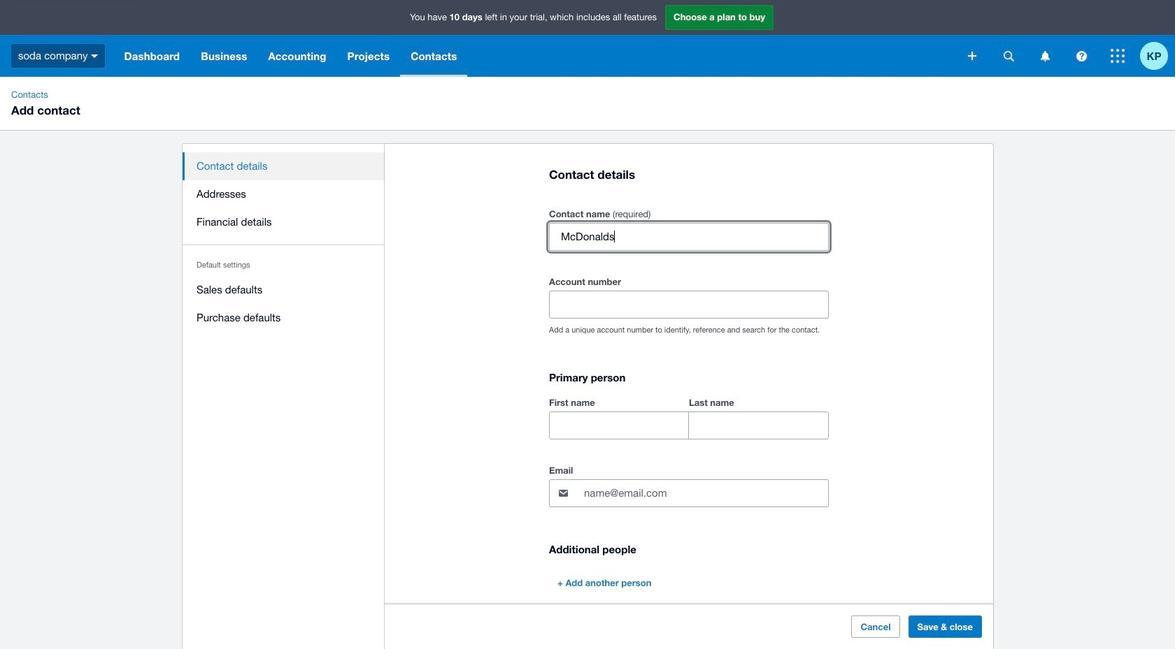 Task type: locate. For each thing, give the bounding box(es) containing it.
None field
[[550, 292, 828, 318], [550, 413, 688, 440], [689, 413, 828, 440], [550, 292, 828, 318], [550, 413, 688, 440], [689, 413, 828, 440]]

A business or person's name field
[[550, 224, 828, 251]]

svg image
[[1111, 49, 1125, 63], [1004, 51, 1014, 61], [1076, 51, 1087, 61]]

group
[[549, 395, 829, 440]]

svg image
[[1041, 51, 1050, 61], [968, 52, 977, 60], [91, 54, 98, 58]]

menu
[[183, 144, 385, 341]]

2 horizontal spatial svg image
[[1041, 51, 1050, 61]]

2 horizontal spatial svg image
[[1111, 49, 1125, 63]]

1 horizontal spatial svg image
[[1076, 51, 1087, 61]]

banner
[[0, 0, 1175, 77]]



Task type: vqa. For each thing, say whether or not it's contained in the screenshot.
rule
no



Task type: describe. For each thing, give the bounding box(es) containing it.
0 horizontal spatial svg image
[[91, 54, 98, 58]]

0 horizontal spatial svg image
[[1004, 51, 1014, 61]]

name@email.com text field
[[583, 481, 828, 507]]

1 horizontal spatial svg image
[[968, 52, 977, 60]]



